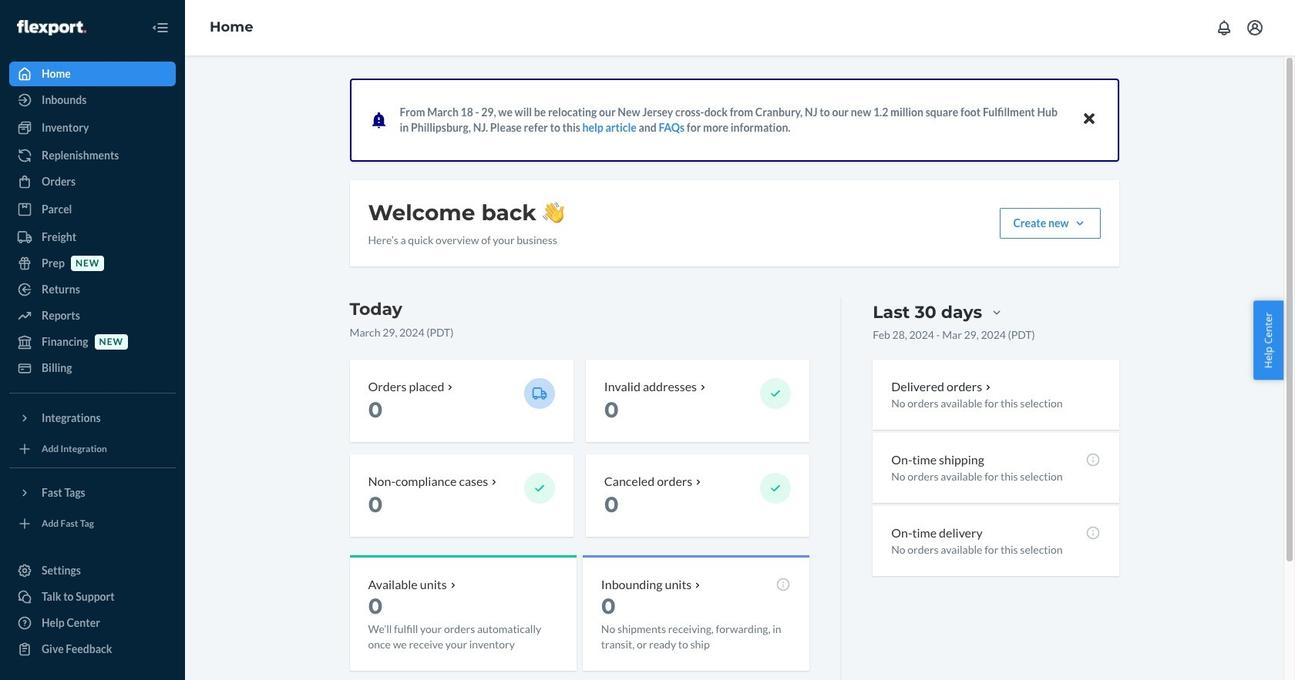Task type: describe. For each thing, give the bounding box(es) containing it.
close image
[[1084, 110, 1094, 128]]

close navigation image
[[151, 19, 170, 37]]

flexport logo image
[[17, 20, 86, 35]]

hand-wave emoji image
[[543, 202, 564, 224]]



Task type: locate. For each thing, give the bounding box(es) containing it.
open notifications image
[[1215, 19, 1234, 37]]

open account menu image
[[1246, 19, 1264, 37]]



Task type: vqa. For each thing, say whether or not it's contained in the screenshot.
the close navigation image
yes



